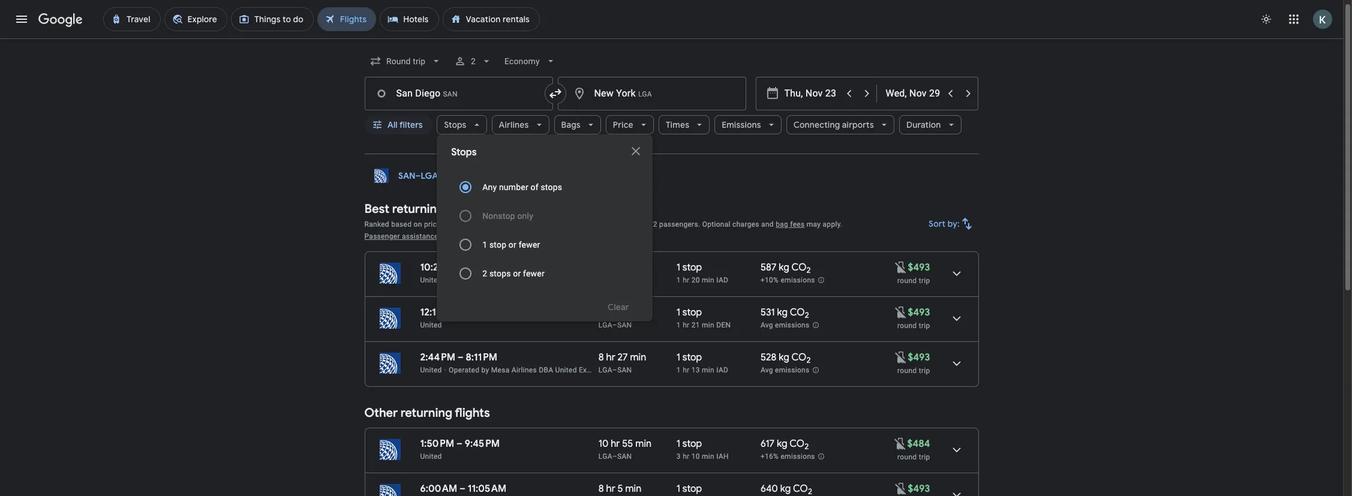 Task type: describe. For each thing, give the bounding box(es) containing it.
include
[[543, 220, 567, 229]]

+10% emissions
[[761, 276, 815, 284]]

trip for 531
[[919, 322, 930, 330]]

– right 6:00 am
[[460, 483, 466, 495]]

round trip for 587
[[898, 277, 930, 285]]

1 for 1 stop 1 hr 21 min den
[[677, 307, 680, 319]]

price button
[[606, 110, 654, 139]]

484 US dollars text field
[[907, 438, 930, 450]]

iad for 587
[[716, 276, 728, 284]]

617 kg co 2
[[761, 438, 809, 452]]

iad for 528
[[716, 366, 728, 374]]

assistance
[[402, 232, 438, 241]]

sort by: button
[[924, 209, 979, 238]]

min inside 1 stop 1 hr 21 min den
[[702, 321, 715, 329]]

flight details. leaves laguardia airport at 1:50 pm on wednesday, november 29 and arrives at san diego international airport at 9:45 pm on wednesday, november 29. image
[[942, 436, 971, 464]]

passenger assistance button
[[364, 232, 438, 241]]

$484
[[907, 438, 930, 450]]

640
[[761, 483, 778, 495]]

1 stop or fewer
[[482, 240, 540, 250]]

emissions for 617
[[781, 452, 815, 461]]

2 fees from the left
[[790, 220, 805, 229]]

nonstop only
[[482, 211, 533, 221]]

this price for this flight doesn't include overhead bin access. if you need a carry-on bag, use the bags filter to update prices. image for 587
[[894, 260, 908, 274]]

co for 587 kg co 2
[[792, 262, 807, 274]]

united inside '1:50 pm – 9:45 pm united'
[[420, 452, 442, 461]]

any
[[482, 182, 497, 192]]

best
[[364, 202, 389, 217]]

6:00 am – 11:05 am
[[420, 483, 506, 495]]

leaves laguardia airport at 6:00 am on wednesday, november 29 and arrives at san diego international airport at 11:05 am on wednesday, november 29. element
[[420, 483, 506, 495]]

kg for 640
[[780, 483, 791, 495]]

san – lga
[[398, 170, 438, 181]]

stops button
[[437, 110, 487, 139]]

– inside 8 hr 22 min lga – san
[[612, 321, 617, 329]]

587
[[761, 262, 777, 274]]

5
[[618, 483, 623, 495]]

493 US dollars text field
[[908, 307, 930, 319]]

3:50 pm
[[471, 262, 506, 274]]

2 mesa from the top
[[491, 366, 510, 374]]

based
[[391, 220, 412, 229]]

1 vertical spatial stops
[[451, 146, 477, 158]]

duration button
[[899, 110, 961, 139]]

2 vertical spatial airlines
[[512, 366, 537, 374]]

leaves laguardia airport at 1:50 pm on wednesday, november 29 and arrives at san diego international airport at 9:45 pm on wednesday, november 29. element
[[420, 438, 500, 450]]

all filters
[[387, 119, 422, 130]]

san up best returning flights
[[398, 170, 415, 181]]

apply.
[[823, 220, 843, 229]]

flight details. leaves laguardia airport at 6:00 am on wednesday, november 29 and arrives at san diego international airport at 11:05 am on wednesday, november 29. image
[[942, 481, 971, 496]]

main content containing best returning flights
[[364, 164, 979, 496]]

5 1 stop flight. element from the top
[[677, 483, 702, 496]]

1 1 stop flight. element from the top
[[677, 262, 702, 275]]

by:
[[948, 218, 960, 229]]

9:45 pm
[[465, 438, 500, 450]]

layover (1 of 1) is a 1 hr 21 min layover at denver international airport in denver. element
[[677, 320, 755, 330]]

8 for 8 hr 22 min
[[599, 307, 604, 319]]

1 dba from the top
[[539, 276, 553, 284]]

kg for 587
[[779, 262, 789, 274]]

fewer for 1 stop or fewer
[[519, 240, 540, 250]]

1 for 1 stop
[[677, 483, 680, 495]]

1 express from the top
[[579, 276, 606, 284]]

hr inside 10 hr 55 min lga – san
[[611, 438, 620, 450]]

2 inside stops option group
[[482, 269, 487, 278]]

swap origin and destination. image
[[548, 86, 562, 101]]

10 inside 10 hr 55 min lga – san
[[599, 438, 609, 450]]

all
[[387, 119, 397, 130]]

Departure time: 2:44 PM. text field
[[420, 352, 455, 364]]

1 for 1 stop 1 hr 13 min iad
[[677, 352, 680, 364]]

other returning flights
[[364, 406, 490, 421]]

2 inside the 587 kg co 2
[[807, 265, 811, 275]]

stop for 1 stop 1 hr 20 min iad
[[683, 262, 702, 274]]

55
[[622, 438, 633, 450]]

– inside 8 hr 27 min lga – san
[[612, 366, 617, 374]]

528 kg co 2
[[761, 352, 811, 365]]

passenger
[[364, 232, 400, 241]]

close dialog image
[[629, 144, 643, 158]]

617
[[761, 438, 775, 450]]

8 hr 5 min
[[599, 483, 642, 495]]

Arrival time: 8:11 PM. text field
[[466, 352, 497, 364]]

2 inside the '617 kg co 2'
[[805, 442, 809, 452]]

prices
[[520, 220, 541, 229]]

8 hr 27 min lga – san
[[599, 352, 646, 374]]

this price for this flight doesn't include overhead bin access. if you need a carry-on bag, use the bags filter to update prices. image for $484
[[893, 436, 907, 451]]

min inside 1 stop 1 hr 20 min iad
[[702, 276, 715, 284]]

0 vertical spatial stops
[[541, 182, 562, 192]]

duration
[[906, 119, 941, 130]]

stop for 1 stop
[[683, 483, 702, 495]]

10 hr 55 min lga – san
[[599, 438, 652, 461]]

layover (1 of 1) is a 1 hr 20 min layover at dulles international airport in washington. element
[[677, 275, 755, 285]]

11:05 am
[[468, 483, 506, 495]]

connecting airports button
[[786, 110, 894, 139]]

1 for 1 stop 1 hr 20 min iad
[[677, 262, 680, 274]]

$493 for 531
[[908, 307, 930, 319]]

emissions for 531
[[775, 321, 810, 329]]

Departure text field
[[784, 77, 840, 110]]

flight details. leaves laguardia airport at 2:44 pm on wednesday, november 29 and arrives at san diego international airport at 8:11 pm on wednesday, november 29. image
[[942, 349, 971, 378]]

hr inside 8 hr 27 min lga – san
[[606, 352, 615, 364]]

$493 for 528
[[908, 352, 930, 364]]

stop for 1 stop 3 hr 10 min iah
[[683, 438, 702, 450]]

493 US dollars text field
[[908, 262, 930, 274]]

1 for 1 stop 3 hr 10 min iah
[[677, 438, 680, 450]]

– up best returning flights
[[415, 170, 420, 181]]

leaves laguardia airport at 10:23 am on wednesday, november 29 and arrives at san diego international airport at 3:50 pm on wednesday, november 29. element
[[420, 262, 506, 274]]

other
[[364, 406, 398, 421]]

22
[[618, 307, 628, 319]]

united left 8 hr 27 min lga – san
[[555, 366, 577, 374]]

stop for 1 stop 1 hr 13 min iad
[[683, 352, 702, 364]]

8 inside "element"
[[599, 483, 604, 495]]

2 inside "popup button"
[[471, 56, 476, 66]]

only
[[517, 211, 533, 221]]

emissions for 587
[[781, 276, 815, 284]]

avg emissions for 531
[[761, 321, 810, 329]]

1 vertical spatial airlines
[[512, 276, 537, 284]]

or for stops
[[513, 269, 521, 278]]

prices include required taxes + fees for 2 passengers. optional charges and bag fees may apply. passenger assistance
[[364, 220, 843, 241]]

1 and from the left
[[443, 220, 455, 229]]

trip for 587
[[919, 277, 930, 285]]

total duration 8 hr 27 min. element containing 8 hr 27 min
[[599, 352, 677, 365]]

times
[[666, 119, 689, 130]]

round for 528
[[898, 367, 917, 375]]

required
[[569, 220, 597, 229]]

2 operated by mesa airlines dba united express from the top
[[449, 366, 606, 374]]

1 left 13
[[677, 366, 681, 374]]

1 stop 3 hr 10 min iah
[[677, 438, 729, 461]]

for
[[642, 220, 651, 229]]

Return text field
[[886, 77, 941, 110]]

charges
[[733, 220, 759, 229]]

1 stop 1 hr 21 min den
[[677, 307, 731, 329]]

6:00 am
[[420, 483, 457, 495]]

2 inside prices include required taxes + fees for 2 passengers. optional charges and bag fees may apply. passenger assistance
[[653, 220, 657, 229]]

this price for this flight doesn't include overhead bin access. if you need a carry-on bag, use the bags filter to update prices. image for $493
[[894, 481, 908, 496]]

number
[[499, 182, 528, 192]]

choose
[[462, 170, 493, 181]]

1 by from the top
[[481, 276, 489, 284]]

2 by from the top
[[481, 366, 489, 374]]

bag
[[776, 220, 788, 229]]

bags button
[[554, 110, 601, 139]]

27
[[618, 352, 628, 364]]

12:15 pm
[[420, 307, 457, 319]]

Departure time: 12:15 PM. text field
[[420, 307, 457, 319]]

1 stop flight. element for 8 hr 27 min
[[677, 352, 702, 365]]

hr inside 1 stop 1 hr 21 min den
[[683, 321, 690, 329]]

+16% emissions
[[761, 452, 815, 461]]

min inside 8 hr 22 min lga – san
[[630, 307, 646, 319]]

united down "2:44 pm"
[[420, 366, 442, 374]]

sort by:
[[929, 218, 960, 229]]

2 stops or fewer
[[482, 269, 545, 278]]

total duration 10 hr 55 min. element
[[599, 438, 677, 452]]

min inside 10 hr 55 min lga – san
[[635, 438, 652, 450]]

to
[[522, 170, 531, 181]]

1 stop 1 hr 13 min iad
[[677, 352, 728, 374]]

2:44 pm – 8:11 pm
[[420, 352, 497, 364]]

round for 617
[[898, 453, 917, 461]]

and inside prices include required taxes + fees for 2 passengers. optional charges and bag fees may apply. passenger assistance
[[761, 220, 774, 229]]

Departure time: 6:00 AM. text field
[[420, 483, 457, 495]]

round for 587
[[898, 277, 917, 285]]

0 horizontal spatial stops
[[489, 269, 511, 278]]

– inside 10 hr 55 min lga – san
[[612, 452, 617, 461]]

flights for other returning flights
[[455, 406, 490, 421]]

united inside 12:15 pm united
[[420, 321, 442, 329]]

diego
[[550, 170, 573, 181]]

airports
[[842, 119, 874, 130]]

21
[[692, 321, 700, 329]]

stops inside popup button
[[444, 119, 466, 130]]

8:11 pm
[[466, 352, 497, 364]]

Departure time: 10:23 AM. text field
[[420, 262, 460, 274]]

+
[[619, 220, 623, 229]]

layover (1 of 1) is a 3 hr 10 min layover at george bush intercontinental airport in houston. element
[[677, 452, 755, 461]]

leaves laguardia airport at 2:44 pm on wednesday, november 29 and arrives at san diego international airport at 8:11 pm on wednesday, november 29. element
[[420, 352, 497, 364]]

1:50 pm
[[420, 438, 454, 450]]

hr inside 1 stop 1 hr 20 min iad
[[683, 276, 690, 284]]



Task type: vqa. For each thing, say whether or not it's contained in the screenshot.
'+' within the 4:00 PM – 12:26 AM + 1
no



Task type: locate. For each thing, give the bounding box(es) containing it.
2 this price for this flight doesn't include overhead bin access. if you need a carry-on bag, use the bags filter to update prices. image from the top
[[894, 305, 908, 319]]

1 operated by mesa airlines dba united express from the top
[[449, 276, 606, 284]]

min right the 21
[[702, 321, 715, 329]]

1 $493 from the top
[[908, 262, 930, 274]]

lga up best returning flights
[[420, 170, 438, 181]]

this price for this flight doesn't include overhead bin access. if you need a carry-on bag, use the bags filter to update prices. image
[[894, 260, 908, 274], [894, 305, 908, 319], [894, 350, 908, 364]]

den
[[716, 321, 731, 329]]

1 8 from the top
[[599, 307, 604, 319]]

min inside 1 stop 1 hr 13 min iad
[[702, 366, 715, 374]]

this price for this flight doesn't include overhead bin access. if you need a carry-on bag, use the bags filter to update prices. image down $493 text box
[[894, 305, 908, 319]]

2 and from the left
[[761, 220, 774, 229]]

kg right 640 on the bottom of the page
[[780, 483, 791, 495]]

hr left 55
[[611, 438, 620, 450]]

this price for this flight doesn't include overhead bin access. if you need a carry-on bag, use the bags filter to update prices. image left flight details. leaves laguardia airport at 1:50 pm on wednesday, november 29 and arrives at san diego international airport at 9:45 pm on wednesday, november 29. icon at the bottom right of page
[[893, 436, 907, 451]]

none search field containing stops
[[364, 47, 979, 322]]

fees right bag
[[790, 220, 805, 229]]

$493 left flight details. leaves laguardia airport at 12:15 pm on wednesday, november 29 and arrives at san diego international airport at 5:37 pm on wednesday, november 29. icon
[[908, 307, 930, 319]]

mesa down 3:50 pm 'text box'
[[491, 276, 510, 284]]

hr inside 8 hr 22 min lga – san
[[606, 307, 615, 319]]

fewer down 1 stop or fewer
[[523, 269, 545, 278]]

emissions button
[[715, 110, 782, 139]]

640 kg co
[[761, 483, 808, 495]]

1 inside stops option group
[[482, 240, 487, 250]]

2 iad from the top
[[716, 366, 728, 374]]

– down total duration 8 hr 22 min. element
[[612, 321, 617, 329]]

stop inside 1 stop 3 hr 10 min iah
[[683, 438, 702, 450]]

total duration 8 hr 27 min. element down for
[[599, 262, 677, 275]]

times button
[[659, 110, 710, 139]]

kg inside the '617 kg co 2'
[[777, 438, 788, 450]]

connecting airports
[[794, 119, 874, 130]]

min inside "element"
[[625, 483, 642, 495]]

4 $493 from the top
[[908, 483, 930, 495]]

kg inside 528 kg co 2
[[779, 352, 789, 364]]

0 vertical spatial mesa
[[491, 276, 510, 284]]

– right 1:50 pm
[[457, 438, 462, 450]]

1 iad from the top
[[716, 276, 728, 284]]

0 horizontal spatial fees
[[625, 220, 640, 229]]

kg for 528
[[779, 352, 789, 364]]

1 vertical spatial 10
[[692, 452, 700, 461]]

trip down $484
[[919, 453, 930, 461]]

3 8 from the top
[[599, 483, 604, 495]]

san
[[533, 170, 547, 181]]

co inside 528 kg co 2
[[792, 352, 807, 364]]

round for 531
[[898, 322, 917, 330]]

1 horizontal spatial and
[[761, 220, 774, 229]]

united down 10:23 am on the left of the page
[[420, 276, 442, 284]]

price
[[613, 119, 633, 130]]

flights up convenience
[[447, 202, 482, 217]]

bags
[[561, 119, 581, 130]]

1 horizontal spatial 10
[[692, 452, 700, 461]]

2 trip from the top
[[919, 322, 930, 330]]

emissions down the 587 kg co 2
[[781, 276, 815, 284]]

8 left 5
[[599, 483, 604, 495]]

co for 640 kg co
[[793, 483, 808, 495]]

mesa
[[491, 276, 510, 284], [491, 366, 510, 374]]

3 round trip from the top
[[898, 367, 930, 375]]

1 fees from the left
[[625, 220, 640, 229]]

2 round from the top
[[898, 322, 917, 330]]

1 stop flight. element up 3
[[677, 438, 702, 452]]

1 round trip from the top
[[898, 277, 930, 285]]

co inside the '617 kg co 2'
[[790, 438, 805, 450]]

– left "8:11 pm" text field
[[458, 352, 464, 364]]

Arrival time: 11:05 AM. text field
[[468, 483, 506, 495]]

trip for 528
[[919, 367, 930, 375]]

1 horizontal spatial fees
[[790, 220, 805, 229]]

1 round from the top
[[898, 277, 917, 285]]

avg for 531
[[761, 321, 773, 329]]

change appearance image
[[1252, 5, 1281, 34]]

round trip for 617
[[898, 453, 930, 461]]

round trip down 493 us dollars text field
[[898, 367, 930, 375]]

1 stop flight. element for 8 hr 22 min
[[677, 307, 702, 320]]

stop down the layover (1 of 1) is a 3 hr 10 min layover at george bush intercontinental airport in houston. element
[[683, 483, 702, 495]]

flight details. leaves laguardia airport at 12:15 pm on wednesday, november 29 and arrives at san diego international airport at 5:37 pm on wednesday, november 29. image
[[942, 304, 971, 333]]

2 total duration 8 hr 27 min. element from the top
[[599, 352, 677, 365]]

emissions
[[722, 119, 761, 130]]

lga down 8 hr 22 min lga – san
[[599, 366, 612, 374]]

co right 531
[[790, 307, 805, 319]]

2 8 from the top
[[599, 352, 604, 364]]

lga for 8 hr 22 min
[[599, 321, 612, 329]]

main menu image
[[14, 12, 29, 26]]

or up the 2 stops or fewer
[[509, 240, 517, 250]]

1 stop flight. element
[[677, 262, 702, 275], [677, 307, 702, 320], [677, 352, 702, 365], [677, 438, 702, 452], [677, 483, 702, 496]]

1 up 3
[[677, 438, 680, 450]]

1 stop flight. element down 3
[[677, 483, 702, 496]]

1 left 20
[[677, 276, 681, 284]]

1 vertical spatial iad
[[716, 366, 728, 374]]

None search field
[[364, 47, 979, 322]]

None text field
[[364, 77, 553, 110], [558, 77, 746, 110], [364, 77, 553, 110], [558, 77, 746, 110]]

2 avg emissions from the top
[[761, 366, 810, 374]]

operated by mesa airlines dba united express down 8:11 pm
[[449, 366, 606, 374]]

fewer for 2 stops or fewer
[[523, 269, 545, 278]]

1 vertical spatial avg
[[761, 366, 773, 374]]

10 right 3
[[692, 452, 700, 461]]

2 inside 531 kg co 2
[[805, 310, 809, 320]]

2 round trip from the top
[[898, 322, 930, 330]]

this price for this flight doesn't include overhead bin access. if you need a carry-on bag, use the bags filter to update prices. image for 531
[[894, 305, 908, 319]]

trip down $493 text box
[[919, 277, 930, 285]]

2 1 stop flight. element from the top
[[677, 307, 702, 320]]

total duration 8 hr 27 min. element down 8 hr 22 min lga – san
[[599, 352, 677, 365]]

all filters button
[[364, 110, 432, 139]]

0 vertical spatial stops
[[444, 119, 466, 130]]

2 dba from the top
[[539, 366, 553, 374]]

531
[[761, 307, 775, 319]]

total duration 8 hr 5 min. element
[[599, 483, 677, 496]]

returning for other
[[401, 406, 452, 421]]

operated by mesa airlines dba united express down 1 stop or fewer
[[449, 276, 606, 284]]

528
[[761, 352, 777, 364]]

 image
[[444, 366, 446, 374]]

fees right +
[[625, 220, 640, 229]]

4 round trip from the top
[[898, 453, 930, 461]]

hr
[[683, 276, 690, 284], [606, 307, 615, 319], [683, 321, 690, 329], [606, 352, 615, 364], [683, 366, 690, 374], [611, 438, 620, 450], [683, 452, 690, 461], [606, 483, 615, 495]]

min right 20
[[702, 276, 715, 284]]

min right 5
[[625, 483, 642, 495]]

total duration 8 hr 22 min. element
[[599, 307, 677, 320]]

returning for best
[[392, 202, 444, 217]]

1 vertical spatial operated by mesa airlines dba united express
[[449, 366, 606, 374]]

avg down 528
[[761, 366, 773, 374]]

this price for this flight doesn't include overhead bin access. if you need a carry-on bag, use the bags filter to update prices. image
[[893, 436, 907, 451], [894, 481, 908, 496]]

2
[[471, 56, 476, 66], [653, 220, 657, 229], [807, 265, 811, 275], [482, 269, 487, 278], [805, 310, 809, 320], [807, 355, 811, 365], [805, 442, 809, 452]]

connecting
[[794, 119, 840, 130]]

1 vertical spatial mesa
[[491, 366, 510, 374]]

531 kg co 2
[[761, 307, 809, 320]]

stop inside 1 stop 1 hr 20 min iad
[[683, 262, 702, 274]]

on
[[414, 220, 422, 229]]

united right the 2 stops or fewer
[[555, 276, 577, 284]]

Arrival time: 3:50 PM. text field
[[471, 262, 506, 274]]

1 vertical spatial this price for this flight doesn't include overhead bin access. if you need a carry-on bag, use the bags filter to update prices. image
[[894, 481, 908, 496]]

2 vertical spatial 8
[[599, 483, 604, 495]]

1 total duration 8 hr 27 min. element from the top
[[599, 262, 677, 275]]

1 vertical spatial avg emissions
[[761, 366, 810, 374]]

stops right "filters"
[[444, 119, 466, 130]]

0 vertical spatial express
[[579, 276, 606, 284]]

kg inside 531 kg co 2
[[777, 307, 788, 319]]

1 vertical spatial flights
[[455, 406, 490, 421]]

0 vertical spatial this price for this flight doesn't include overhead bin access. if you need a carry-on bag, use the bags filter to update prices. image
[[893, 436, 907, 451]]

airlines button
[[492, 110, 549, 139]]

optional
[[702, 220, 731, 229]]

emissions for 528
[[775, 366, 810, 374]]

$493 for 587
[[908, 262, 930, 274]]

3
[[677, 452, 681, 461]]

+10%
[[761, 276, 779, 284]]

co inside 531 kg co 2
[[790, 307, 805, 319]]

$493
[[908, 262, 930, 274], [908, 307, 930, 319], [908, 352, 930, 364], [908, 483, 930, 495]]

0 vertical spatial or
[[509, 240, 517, 250]]

lga down total duration 8 hr 22 min. element
[[599, 321, 612, 329]]

hr inside "total duration 8 hr 5 min." "element"
[[606, 483, 615, 495]]

kg for 531
[[777, 307, 788, 319]]

$493 left flight details. leaves laguardia airport at 6:00 am on wednesday, november 29 and arrives at san diego international airport at 11:05 am on wednesday, november 29. image
[[908, 483, 930, 495]]

return
[[495, 170, 520, 181]]

kg
[[779, 262, 789, 274], [777, 307, 788, 319], [779, 352, 789, 364], [777, 438, 788, 450], [780, 483, 791, 495]]

kg right 528
[[779, 352, 789, 364]]

10 inside 1 stop 3 hr 10 min iah
[[692, 452, 700, 461]]

lga inside 8 hr 27 min lga – san
[[599, 366, 612, 374]]

0 vertical spatial avg
[[761, 321, 773, 329]]

dba
[[539, 276, 553, 284], [539, 366, 553, 374]]

1 vertical spatial returning
[[401, 406, 452, 421]]

1 avg from the top
[[761, 321, 773, 329]]

0 vertical spatial iad
[[716, 276, 728, 284]]

total duration 8 hr 27 min. element
[[599, 262, 677, 275], [599, 352, 677, 365]]

1 down convenience
[[482, 240, 487, 250]]

co right 528
[[792, 352, 807, 364]]

lga down total duration 10 hr 55 min. element
[[599, 452, 612, 461]]

kg right 531
[[777, 307, 788, 319]]

by
[[481, 276, 489, 284], [481, 366, 489, 374]]

co up +10% emissions
[[792, 262, 807, 274]]

round down $493 text box
[[898, 277, 917, 285]]

0 vertical spatial total duration 8 hr 27 min. element
[[599, 262, 677, 275]]

this price for this flight doesn't include overhead bin access. if you need a carry-on bag, use the bags filter to update prices. image down 493 us dollars text box
[[894, 350, 908, 364]]

0 vertical spatial dba
[[539, 276, 553, 284]]

3 $493 from the top
[[908, 352, 930, 364]]

1 stop flight. element for 10 hr 55 min
[[677, 438, 702, 452]]

0 vertical spatial returning
[[392, 202, 444, 217]]

by down 8:11 pm
[[481, 366, 489, 374]]

stops
[[541, 182, 562, 192], [489, 269, 511, 278]]

san down 22
[[617, 321, 632, 329]]

united down 12:15 pm text field
[[420, 321, 442, 329]]

1 vertical spatial dba
[[539, 366, 553, 374]]

trip down 493 us dollars text field
[[919, 367, 930, 375]]

1 vertical spatial this price for this flight doesn't include overhead bin access. if you need a carry-on bag, use the bags filter to update prices. image
[[894, 305, 908, 319]]

round
[[898, 277, 917, 285], [898, 322, 917, 330], [898, 367, 917, 375], [898, 453, 917, 461]]

operated by mesa airlines dba united express
[[449, 276, 606, 284], [449, 366, 606, 374]]

4 round from the top
[[898, 453, 917, 461]]

this price for this flight doesn't include overhead bin access. if you need a carry-on bag, use the bags filter to update prices. image for 528
[[894, 350, 908, 364]]

0 horizontal spatial 10
[[599, 438, 609, 450]]

avg down 531
[[761, 321, 773, 329]]

kg inside the 587 kg co 2
[[779, 262, 789, 274]]

0 vertical spatial by
[[481, 276, 489, 284]]

min right 22
[[630, 307, 646, 319]]

2 operated from the top
[[449, 366, 479, 374]]

emissions down 531 kg co 2
[[775, 321, 810, 329]]

ranked based on price and convenience
[[364, 220, 499, 229]]

co for 617 kg co 2
[[790, 438, 805, 450]]

– down total duration 10 hr 55 min. element
[[612, 452, 617, 461]]

lga for 8 hr 27 min
[[599, 366, 612, 374]]

– inside '1:50 pm – 9:45 pm united'
[[457, 438, 462, 450]]

choose return to san diego
[[462, 170, 573, 181]]

10:23 am
[[420, 262, 460, 274]]

2:44 pm
[[420, 352, 455, 364]]

1:50 pm – 9:45 pm united
[[420, 438, 500, 461]]

1 avg emissions from the top
[[761, 321, 810, 329]]

1 vertical spatial fewer
[[523, 269, 545, 278]]

0 vertical spatial avg emissions
[[761, 321, 810, 329]]

mesa down 8:11 pm
[[491, 366, 510, 374]]

0 vertical spatial 10
[[599, 438, 609, 450]]

san for 8 hr 22 min
[[617, 321, 632, 329]]

8 inside 8 hr 22 min lga – san
[[599, 307, 604, 319]]

and left bag
[[761, 220, 774, 229]]

0 vertical spatial flights
[[447, 202, 482, 217]]

san for 8 hr 27 min
[[617, 366, 632, 374]]

trip
[[919, 277, 930, 285], [919, 322, 930, 330], [919, 367, 930, 375], [919, 453, 930, 461]]

san down the 27 at bottom
[[617, 366, 632, 374]]

1 vertical spatial 8
[[599, 352, 604, 364]]

main content
[[364, 164, 979, 496]]

1 vertical spatial by
[[481, 366, 489, 374]]

1 vertical spatial stops
[[489, 269, 511, 278]]

united down 1:50 pm
[[420, 452, 442, 461]]

Departure time: 1:50 PM. text field
[[420, 438, 454, 450]]

1 up layover (1 of 1) is a 1 hr 21 min layover at denver international airport in denver. element
[[677, 307, 680, 319]]

hr right 3
[[683, 452, 690, 461]]

stop inside 1 stop 1 hr 21 min den
[[683, 307, 702, 319]]

lga for 10 hr 55 min
[[599, 452, 612, 461]]

round trip for 531
[[898, 322, 930, 330]]

round down 493 us dollars text box
[[898, 322, 917, 330]]

3 round from the top
[[898, 367, 917, 375]]

flights for best returning flights
[[447, 202, 482, 217]]

stop up 3:50 pm
[[489, 240, 506, 250]]

taxes
[[599, 220, 617, 229]]

stops option group
[[451, 173, 638, 288]]

2 express from the top
[[579, 366, 606, 374]]

lga inside 10 hr 55 min lga – san
[[599, 452, 612, 461]]

san
[[398, 170, 415, 181], [617, 321, 632, 329], [617, 366, 632, 374], [617, 452, 632, 461]]

min right 13
[[702, 366, 715, 374]]

0 vertical spatial operated
[[449, 276, 479, 284]]

hr left 22
[[606, 307, 615, 319]]

hr inside 1 stop 1 hr 13 min iad
[[683, 366, 690, 374]]

+16%
[[761, 452, 779, 461]]

1 up layover (1 of 1) is a 1 hr 20 min layover at dulles international airport in washington. element
[[677, 262, 680, 274]]

13
[[692, 366, 700, 374]]

price
[[424, 220, 441, 229]]

lga inside 8 hr 22 min lga – san
[[599, 321, 612, 329]]

8
[[599, 307, 604, 319], [599, 352, 604, 364], [599, 483, 604, 495]]

None field
[[364, 50, 447, 72], [500, 50, 561, 72], [364, 50, 447, 72], [500, 50, 561, 72]]

stop up the layover (1 of 1) is a 3 hr 10 min layover at george bush intercontinental airport in houston. element
[[683, 438, 702, 450]]

0 vertical spatial airlines
[[499, 119, 529, 130]]

co inside the 587 kg co 2
[[792, 262, 807, 274]]

airlines inside popup button
[[499, 119, 529, 130]]

587 kg co 2
[[761, 262, 811, 275]]

or
[[509, 240, 517, 250], [513, 269, 521, 278]]

4 1 stop flight. element from the top
[[677, 438, 702, 452]]

2 vertical spatial this price for this flight doesn't include overhead bin access. if you need a carry-on bag, use the bags filter to update prices. image
[[894, 350, 908, 364]]

any number of stops
[[482, 182, 562, 192]]

iad inside 1 stop 1 hr 13 min iad
[[716, 366, 728, 374]]

0 vertical spatial this price for this flight doesn't include overhead bin access. if you need a carry-on bag, use the bags filter to update prices. image
[[894, 260, 908, 274]]

1 vertical spatial express
[[579, 366, 606, 374]]

avg
[[761, 321, 773, 329], [761, 366, 773, 374]]

passengers.
[[659, 220, 700, 229]]

3 trip from the top
[[919, 367, 930, 375]]

avg emissions for 528
[[761, 366, 810, 374]]

iad right 20
[[716, 276, 728, 284]]

1 horizontal spatial stops
[[541, 182, 562, 192]]

san inside 8 hr 27 min lga – san
[[617, 366, 632, 374]]

8 hr 22 min lga – san
[[599, 307, 646, 329]]

10:23 am – 3:50 pm
[[420, 262, 506, 274]]

filters
[[399, 119, 422, 130]]

fees
[[625, 220, 640, 229], [790, 220, 805, 229]]

flights
[[447, 202, 482, 217], [455, 406, 490, 421]]

this price for this flight doesn't include overhead bin access. if you need a carry-on bag, use the bags filter to update prices. image down the $484 text box
[[894, 481, 908, 496]]

avg for 528
[[761, 366, 773, 374]]

1 vertical spatial or
[[513, 269, 521, 278]]

san inside 10 hr 55 min lga – san
[[617, 452, 632, 461]]

flight details. leaves laguardia airport at 10:23 am on wednesday, november 29 and arrives at san diego international airport at 3:50 pm on wednesday, november 29. image
[[942, 259, 971, 288]]

returning up 1:50 pm
[[401, 406, 452, 421]]

trip for 617
[[919, 453, 930, 461]]

8 inside 8 hr 27 min lga – san
[[599, 352, 604, 364]]

2 $493 from the top
[[908, 307, 930, 319]]

0 vertical spatial 8
[[599, 307, 604, 319]]

hr left 5
[[606, 483, 615, 495]]

this price for this flight doesn't include overhead bin access. if you need a carry-on bag, use the bags filter to update prices. image up 493 us dollars text box
[[894, 260, 908, 274]]

0 vertical spatial operated by mesa airlines dba united express
[[449, 276, 606, 284]]

1 stop 1 hr 20 min iad
[[677, 262, 728, 284]]

1 operated from the top
[[449, 276, 479, 284]]

round down 493 us dollars text field
[[898, 367, 917, 375]]

493 US dollars text field
[[908, 352, 930, 364]]

stop inside option group
[[489, 240, 506, 250]]

stop up the 21
[[683, 307, 702, 319]]

co right 640 on the bottom of the page
[[793, 483, 808, 495]]

round trip for 528
[[898, 367, 930, 375]]

8 left the 27 at bottom
[[599, 352, 604, 364]]

trip down 493 us dollars text box
[[919, 322, 930, 330]]

1 down 3
[[677, 483, 680, 495]]

– left 3:50 pm 'text box'
[[462, 262, 468, 274]]

san inside 8 hr 22 min lga – san
[[617, 321, 632, 329]]

or for stop
[[509, 240, 517, 250]]

emissions down 528 kg co 2
[[775, 366, 810, 374]]

co for 531 kg co 2
[[790, 307, 805, 319]]

san for 10 hr 55 min
[[617, 452, 632, 461]]

2 avg from the top
[[761, 366, 773, 374]]

0 vertical spatial fewer
[[519, 240, 540, 250]]

operated
[[449, 276, 479, 284], [449, 366, 479, 374]]

stop for 1 stop or fewer
[[489, 240, 506, 250]]

1 this price for this flight doesn't include overhead bin access. if you need a carry-on bag, use the bags filter to update prices. image from the top
[[894, 260, 908, 274]]

stops down 1 stop or fewer
[[489, 269, 511, 278]]

layover (1 of 1) is a 1 hr 13 min layover at dulles international airport in washington. element
[[677, 365, 755, 375]]

1 stop flight. element up 20
[[677, 262, 702, 275]]

round down $484
[[898, 453, 917, 461]]

fewer down prices
[[519, 240, 540, 250]]

2 button
[[449, 47, 497, 76]]

1 trip from the top
[[919, 277, 930, 285]]

1 for 1 stop or fewer
[[482, 240, 487, 250]]

avg emissions down 528 kg co 2
[[761, 366, 810, 374]]

1 inside 1 stop 3 hr 10 min iah
[[677, 438, 680, 450]]

airlines
[[499, 119, 529, 130], [512, 276, 537, 284], [512, 366, 537, 374]]

1 vertical spatial total duration 8 hr 27 min. element
[[599, 352, 677, 365]]

12:15 pm united
[[420, 307, 457, 329]]

avg emissions
[[761, 321, 810, 329], [761, 366, 810, 374]]

emissions down the '617 kg co 2' on the bottom right
[[781, 452, 815, 461]]

iad inside 1 stop 1 hr 20 min iad
[[716, 276, 728, 284]]

co for 528 kg co 2
[[792, 352, 807, 364]]

Arrival time: 9:45 PM. text field
[[465, 438, 500, 450]]

fewer
[[519, 240, 540, 250], [523, 269, 545, 278]]

20
[[692, 276, 700, 284]]

operated down leaves laguardia airport at 10:23 am on wednesday, november 29 and arrives at san diego international airport at 3:50 pm on wednesday, november 29. element
[[449, 276, 479, 284]]

min inside 1 stop 3 hr 10 min iah
[[702, 452, 715, 461]]

operated down 2:44 pm – 8:11 pm
[[449, 366, 479, 374]]

hr inside 1 stop 3 hr 10 min iah
[[683, 452, 690, 461]]

iah
[[716, 452, 729, 461]]

2 inside 528 kg co 2
[[807, 355, 811, 365]]

0 horizontal spatial and
[[443, 220, 455, 229]]

round trip down $484
[[898, 453, 930, 461]]

3 1 stop flight. element from the top
[[677, 352, 702, 365]]

stop for 1 stop 1 hr 21 min den
[[683, 307, 702, 319]]

1 mesa from the top
[[491, 276, 510, 284]]

3 this price for this flight doesn't include overhead bin access. if you need a carry-on bag, use the bags filter to update prices. image from the top
[[894, 350, 908, 364]]

1 vertical spatial operated
[[449, 366, 479, 374]]

1 left the 21
[[677, 321, 681, 329]]

hr left the 21
[[683, 321, 690, 329]]

bag fees button
[[776, 220, 805, 229]]

min inside 8 hr 27 min lga – san
[[630, 352, 646, 364]]

stop inside 1 stop 1 hr 13 min iad
[[683, 352, 702, 364]]

$493 left flight details. leaves laguardia airport at 10:23 am on wednesday, november 29 and arrives at san diego international airport at 3:50 pm on wednesday, november 29. "icon"
[[908, 262, 930, 274]]

sort
[[929, 218, 945, 229]]

stop up 13
[[683, 352, 702, 364]]

1 stop
[[677, 483, 702, 495]]

best returning flights
[[364, 202, 482, 217]]

kg for 617
[[777, 438, 788, 450]]

co up +16% emissions
[[790, 438, 805, 450]]

4 trip from the top
[[919, 453, 930, 461]]

493 US dollars text field
[[908, 483, 930, 495]]

8 for 8 hr 27 min
[[599, 352, 604, 364]]

convenience
[[457, 220, 499, 229]]

hr left 20
[[683, 276, 690, 284]]

express
[[579, 276, 606, 284], [579, 366, 606, 374]]



